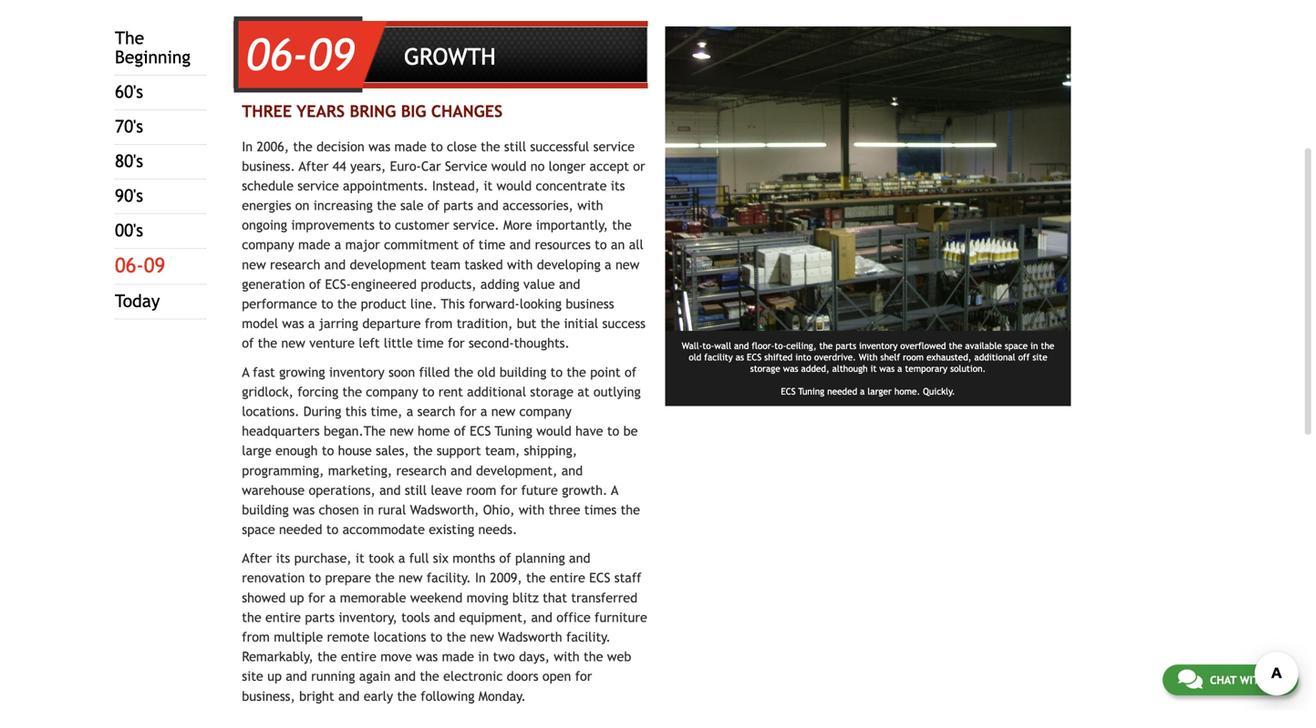 Task type: vqa. For each thing, say whether or not it's contained in the screenshot.
the with within checkout with button
no



Task type: locate. For each thing, give the bounding box(es) containing it.
ecs inside "wall-to-wall and floor-to-ceiling, the parts inventory overflowed the available space in the old facility as ecs shifted into overdrive. with shelf room exhausted, additional off site storage was added, although it was a temporary solution."
[[747, 352, 762, 363]]

moving
[[467, 590, 509, 606]]

improvements
[[291, 218, 375, 233]]

developing
[[537, 257, 601, 272]]

0 horizontal spatial still
[[405, 483, 427, 498]]

0 vertical spatial service
[[594, 139, 635, 154]]

1 vertical spatial in
[[475, 571, 486, 586]]

the right times
[[621, 503, 640, 518]]

with
[[578, 198, 603, 213], [507, 257, 533, 272], [519, 503, 545, 518], [554, 650, 580, 665], [1240, 674, 1267, 687]]

building down warehouse
[[242, 503, 289, 518]]

1 horizontal spatial inventory
[[859, 341, 898, 351]]

a down shelf in the right of the page
[[898, 364, 903, 374]]

1 vertical spatial up
[[267, 669, 282, 684]]

2 horizontal spatial it
[[871, 364, 877, 374]]

old down wall-
[[689, 352, 702, 363]]

1 vertical spatial made
[[298, 237, 331, 252]]

1 horizontal spatial 06-09
[[247, 29, 354, 80]]

have
[[576, 424, 603, 439]]

0 horizontal spatial parts
[[305, 610, 335, 625]]

an
[[611, 237, 625, 252]]

ecs-
[[325, 277, 351, 292]]

0 horizontal spatial after
[[242, 551, 272, 566]]

on
[[295, 198, 310, 213]]

time up filled
[[417, 336, 444, 351]]

of inside after its purchase, it took a full six months of planning and renovation to prepare the new       facility. in 2009, the entire ecs staff showed up for a memorable weekend moving blitz that       transferred the entire parts inventory, tools and equipment, and office furniture from multiple       remote locations to the new wadsworth facility. remarkably, the entire move was made in two days,       with the web site up and running again and the electronic doors open for business, bright and       early the following monday.
[[499, 551, 511, 566]]

programming,
[[242, 463, 324, 478]]

operations,
[[309, 483, 376, 498]]

1 vertical spatial space
[[242, 522, 275, 537]]

and down developing
[[559, 277, 581, 292]]

a down an
[[605, 257, 612, 272]]

09 up years
[[309, 29, 354, 80]]

outlying
[[594, 384, 641, 399]]

its
[[611, 178, 625, 193], [276, 551, 290, 566]]

the down took
[[375, 571, 395, 586]]

1 horizontal spatial still
[[504, 139, 526, 154]]

0 horizontal spatial research
[[270, 257, 320, 272]]

looking
[[520, 296, 562, 312]]

it down with
[[871, 364, 877, 374]]

was down shelf in the right of the page
[[880, 364, 895, 374]]

in right available
[[1031, 341, 1038, 351]]

0 horizontal spatial it
[[356, 551, 365, 566]]

its down "accept"
[[611, 178, 625, 193]]

2 horizontal spatial entire
[[550, 571, 585, 586]]

to- up the shifted
[[775, 341, 787, 351]]

06-09 up years
[[247, 29, 354, 80]]

research inside a fast growing inventory soon filled the old building to the point of gridlock, forcing the       company to rent additional storage at outlying locations. during this time, a search for a new       company headquarters began.the new home of ecs tuning would have to be large enough to house       sales, the support team, shipping, programming, marketing, research and development, and warehouse operations, and still leave room for future growth. a building was chosen in rural       wadsworth, ohio, with three times the space needed to accommodate existing needs.
[[396, 463, 447, 478]]

took
[[369, 551, 395, 566]]

0 horizontal spatial 09
[[144, 254, 165, 278]]

1 vertical spatial service
[[298, 178, 339, 193]]

0 horizontal spatial 06-09
[[115, 254, 165, 278]]

second-
[[469, 336, 514, 351]]

0 horizontal spatial to-
[[703, 341, 715, 351]]

06-
[[247, 29, 309, 80], [115, 254, 144, 278]]

it inside "wall-to-wall and floor-to-ceiling, the parts inventory overflowed the available space in the old facility as ecs shifted into overdrive. with shelf room exhausted, additional off site storage was added, although it was a temporary solution."
[[871, 364, 877, 374]]

space inside a fast growing inventory soon filled the old building to the point of gridlock, forcing the       company to rent additional storage at outlying locations. during this time, a search for a new       company headquarters began.the new home of ecs tuning would have to be large enough to house       sales, the support team, shipping, programming, marketing, research and development, and warehouse operations, and still leave room for future growth. a building was chosen in rural       wadsworth, ohio, with three times the space needed to accommodate existing needs.
[[242, 522, 275, 537]]

the down appointments.
[[377, 198, 396, 213]]

0 vertical spatial up
[[290, 590, 304, 606]]

generation
[[242, 277, 305, 292]]

development
[[350, 257, 427, 272]]

0 vertical spatial entire
[[550, 571, 585, 586]]

additional
[[975, 352, 1016, 363], [467, 384, 526, 399]]

electronic
[[443, 669, 503, 684]]

ecs
[[747, 352, 762, 363], [781, 386, 796, 397], [470, 424, 491, 439], [589, 571, 611, 586]]

1 to- from the left
[[703, 341, 715, 351]]

2 vertical spatial parts
[[305, 610, 335, 625]]

1 horizontal spatial building
[[500, 365, 547, 380]]

still left leave
[[405, 483, 427, 498]]

old inside a fast growing inventory soon filled the old building to the point of gridlock, forcing the       company to rent additional storage at outlying locations. during this time, a search for a new       company headquarters began.the new home of ecs tuning would have to be large enough to house       sales, the support team, shipping, programming, marketing, research and development, and warehouse operations, and still leave room for future growth. a building was chosen in rural       wadsworth, ohio, with three times the space needed to accommodate existing needs.
[[478, 365, 496, 380]]

product
[[361, 296, 407, 312]]

storage left at
[[530, 384, 574, 399]]

1 vertical spatial in
[[363, 503, 374, 518]]

2 vertical spatial made
[[442, 650, 474, 665]]

1 horizontal spatial 06-
[[247, 29, 309, 80]]

and down move
[[395, 669, 416, 684]]

ecs right as
[[747, 352, 762, 363]]

0 horizontal spatial old
[[478, 365, 496, 380]]

that
[[543, 590, 567, 606]]

wall-to-wall and floor-to-ceiling, the parts inventory overflowed the available space in the old facility as ecs shifted into overdrive. with shelf room exhausted, additional off site storage was added, although it was a temporary solution.
[[682, 341, 1055, 374]]

memorable
[[340, 590, 406, 606]]

and down weekend
[[434, 610, 455, 625]]

0 vertical spatial room
[[903, 352, 924, 363]]

sales,
[[376, 443, 409, 459]]

06- down 00's link
[[115, 254, 144, 278]]

two
[[493, 650, 515, 665]]

1 horizontal spatial in
[[475, 571, 486, 586]]

parts up the multiple
[[305, 610, 335, 625]]

0 vertical spatial research
[[270, 257, 320, 272]]

company
[[242, 237, 294, 252], [366, 384, 418, 399], [519, 404, 572, 419]]

facility. down six
[[427, 571, 471, 586]]

to left house
[[322, 443, 334, 459]]

2 vertical spatial entire
[[341, 650, 377, 665]]

in
[[242, 139, 253, 154], [475, 571, 486, 586]]

additional right the 'rent'
[[467, 384, 526, 399]]

1 horizontal spatial up
[[290, 590, 304, 606]]

the down model
[[258, 336, 277, 351]]

made inside after its purchase, it took a full six months of planning and renovation to prepare the new       facility. in 2009, the entire ecs staff showed up for a memorable weekend moving blitz that       transferred the entire parts inventory, tools and equipment, and office furniture from multiple       remote locations to the new wadsworth facility. remarkably, the entire move was made in two days,       with the web site up and running again and the electronic doors open for business, bright and       early the following monday.
[[442, 650, 474, 665]]

0 vertical spatial tuning
[[799, 386, 825, 397]]

company down ongoing
[[242, 237, 294, 252]]

2 vertical spatial would
[[537, 424, 572, 439]]

in
[[1031, 341, 1038, 351], [363, 503, 374, 518], [478, 650, 489, 665]]

entire
[[550, 571, 585, 586], [265, 610, 301, 625], [341, 650, 377, 665]]

for down tradition,
[[448, 336, 465, 351]]

0 vertical spatial facility.
[[427, 571, 471, 586]]

during
[[304, 404, 341, 419]]

1 horizontal spatial room
[[903, 352, 924, 363]]

new down equipment,
[[470, 630, 494, 645]]

in 2006, the decision was made to close the still successful service business. after 44 years,       euro-car service would no longer accept or schedule service appointments. instead, it would concentrate its energies on increasing the sale of parts and accessories, with ongoing improvements to customer       service. more importantly, the company made a major commitment of time and resources to an all new research and development team tasked with developing a new generation of ecs-engineered       products, adding value and performance to the product line. this forward-looking business model       was a jarring departure from tradition, but the initial success of the new venture left little       time for second-thoughts.
[[242, 139, 646, 351]]

new
[[242, 257, 266, 272], [616, 257, 640, 272], [281, 336, 305, 351], [491, 404, 516, 419], [390, 424, 414, 439], [399, 571, 423, 586], [470, 630, 494, 645]]

equipment,
[[459, 610, 527, 625]]

facility. down office
[[566, 630, 611, 645]]

0 horizontal spatial room
[[466, 483, 497, 498]]

2 horizontal spatial in
[[1031, 341, 1038, 351]]

team,
[[485, 443, 520, 459]]

1 vertical spatial its
[[276, 551, 290, 566]]

storage down the shifted
[[751, 364, 781, 374]]

in left 2006,
[[242, 139, 253, 154]]

entire up the multiple
[[265, 610, 301, 625]]

shelf
[[881, 352, 900, 363]]

ecs inside after its purchase, it took a full six months of planning and renovation to prepare the new       facility. in 2009, the entire ecs staff showed up for a memorable weekend moving blitz that       transferred the entire parts inventory, tools and equipment, and office furniture from multiple       remote locations to the new wadsworth facility. remarkably, the entire move was made in two days,       with the web site up and running again and the electronic doors open for business, bright and       early the following monday.
[[589, 571, 611, 586]]

00's
[[115, 220, 143, 241]]

ecs up support
[[470, 424, 491, 439]]

1 horizontal spatial it
[[484, 178, 493, 193]]

from up remarkably,
[[242, 630, 270, 645]]

2 horizontal spatial made
[[442, 650, 474, 665]]

0 horizontal spatial storage
[[530, 384, 574, 399]]

service up "accept"
[[594, 139, 635, 154]]

importantly,
[[536, 218, 608, 233]]

the beginning
[[115, 28, 191, 68]]

gridlock,
[[242, 384, 294, 399]]

1 horizontal spatial service
[[594, 139, 635, 154]]

entire up that
[[550, 571, 585, 586]]

0 vertical spatial in
[[1031, 341, 1038, 351]]

0 vertical spatial storage
[[751, 364, 781, 374]]

old
[[689, 352, 702, 363], [478, 365, 496, 380]]

the down showed
[[242, 610, 262, 625]]

1 vertical spatial time
[[417, 336, 444, 351]]

additional inside a fast growing inventory soon filled the old building to the point of gridlock, forcing the       company to rent additional storage at outlying locations. during this time, a search for a new       company headquarters began.the new home of ecs tuning would have to be large enough to house       sales, the support team, shipping, programming, marketing, research and development, and warehouse operations, and still leave room for future growth. a building was chosen in rural       wadsworth, ohio, with three times the space needed to accommodate existing needs.
[[467, 384, 526, 399]]

in down months
[[475, 571, 486, 586]]

the up the 'rent'
[[454, 365, 474, 380]]

1 horizontal spatial needed
[[828, 386, 858, 397]]

inventory down left
[[329, 365, 385, 380]]

ecs up transferred
[[589, 571, 611, 586]]

in inside after its purchase, it took a full six months of planning and renovation to prepare the new       facility. in 2009, the entire ecs staff showed up for a memorable weekend moving blitz that       transferred the entire parts inventory, tools and equipment, and office furniture from multiple       remote locations to the new wadsworth facility. remarkably, the entire move was made in two days,       with the web site up and running again and the electronic doors open for business, bright and       early the following monday.
[[478, 650, 489, 665]]

building down the thoughts.
[[500, 365, 547, 380]]

floor-
[[752, 341, 775, 351]]

1 horizontal spatial in
[[478, 650, 489, 665]]

0 vertical spatial old
[[689, 352, 702, 363]]

1 vertical spatial 06-09
[[115, 254, 165, 278]]

with
[[859, 352, 878, 363]]

of up support
[[454, 424, 466, 439]]

1 vertical spatial it
[[871, 364, 877, 374]]

three
[[242, 102, 292, 121]]

began.the
[[324, 424, 386, 439]]

ecs inside a fast growing inventory soon filled the old building to the point of gridlock, forcing the       company to rent additional storage at outlying locations. during this time, a search for a new       company headquarters began.the new home of ecs tuning would have to be large enough to house       sales, the support team, shipping, programming, marketing, research and development, and warehouse operations, and still leave room for future growth. a building was chosen in rural       wadsworth, ohio, with three times the space needed to accommodate existing needs.
[[470, 424, 491, 439]]

1 horizontal spatial research
[[396, 463, 447, 478]]

shifted
[[765, 352, 793, 363]]

to-
[[703, 341, 715, 351], [775, 341, 787, 351]]

inventory inside "wall-to-wall and floor-to-ceiling, the parts inventory overflowed the available space in the old facility as ecs shifted into overdrive. with shelf room exhausted, additional off site storage was added, although it was a temporary solution."
[[859, 341, 898, 351]]

additional inside "wall-to-wall and floor-to-ceiling, the parts inventory overflowed the available space in the old facility as ecs shifted into overdrive. with shelf room exhausted, additional off site storage was added, although it was a temporary solution."
[[975, 352, 1016, 363]]

space down warehouse
[[242, 522, 275, 537]]

1 horizontal spatial parts
[[444, 198, 473, 213]]

with up importantly,
[[578, 198, 603, 213]]

enough
[[276, 443, 318, 459]]

research up generation
[[270, 257, 320, 272]]

1 horizontal spatial from
[[425, 316, 453, 331]]

0 horizontal spatial its
[[276, 551, 290, 566]]

its inside in 2006, the decision was made to close the still successful service business. after 44 years,       euro-car service would no longer accept or schedule service appointments. instead, it would concentrate its energies on increasing the sale of parts and accessories, with ongoing improvements to customer       service. more importantly, the company made a major commitment of time and resources to an all new research and development team tasked with developing a new generation of ecs-engineered       products, adding value and performance to the product line. this forward-looking business model       was a jarring departure from tradition, but the initial success of the new venture left little       time for second-thoughts.
[[611, 178, 625, 193]]

0 horizontal spatial additional
[[467, 384, 526, 399]]

time
[[479, 237, 506, 252], [417, 336, 444, 351]]

1 vertical spatial additional
[[467, 384, 526, 399]]

the down planning
[[526, 571, 546, 586]]

changes
[[431, 102, 503, 121]]

1 horizontal spatial site
[[1033, 352, 1048, 363]]

0 vertical spatial still
[[504, 139, 526, 154]]

0 vertical spatial additional
[[975, 352, 1016, 363]]

a up times
[[611, 483, 618, 498]]

1 vertical spatial tuning
[[495, 424, 533, 439]]

to- up the facility
[[703, 341, 715, 351]]

research up leave
[[396, 463, 447, 478]]

2 to- from the left
[[775, 341, 787, 351]]

1 vertical spatial 06-
[[115, 254, 144, 278]]

1 vertical spatial room
[[466, 483, 497, 498]]

shipping,
[[524, 443, 577, 459]]

rent
[[439, 384, 463, 399]]

0 horizontal spatial company
[[242, 237, 294, 252]]

its up 'renovation'
[[276, 551, 290, 566]]

move
[[381, 650, 412, 665]]

inventory inside a fast growing inventory soon filled the old building to the point of gridlock, forcing the       company to rent additional storage at outlying locations. during this time, a search for a new       company headquarters began.the new home of ecs tuning would have to be large enough to house       sales, the support team, shipping, programming, marketing, research and development, and warehouse operations, and still leave room for future growth. a building was chosen in rural       wadsworth, ohio, with three times the space needed to accommodate existing needs.
[[329, 365, 385, 380]]

chat
[[1210, 674, 1237, 687]]

it
[[484, 178, 493, 193], [871, 364, 877, 374], [356, 551, 365, 566]]

company up time,
[[366, 384, 418, 399]]

entire down the remote on the bottom left of the page
[[341, 650, 377, 665]]

0 vertical spatial its
[[611, 178, 625, 193]]

tuning inside a fast growing inventory soon filled the old building to the point of gridlock, forcing the       company to rent additional storage at outlying locations. during this time, a search for a new       company headquarters began.the new home of ecs tuning would have to be large enough to house       sales, the support team, shipping, programming, marketing, research and development, and warehouse operations, and still leave room for future growth. a building was chosen in rural       wadsworth, ohio, with three times the space needed to accommodate existing needs.
[[495, 424, 533, 439]]

engineered
[[351, 277, 417, 292]]

would up the shipping,
[[537, 424, 572, 439]]

1 vertical spatial still
[[405, 483, 427, 498]]

the up jarring
[[337, 296, 357, 312]]

2 horizontal spatial company
[[519, 404, 572, 419]]

0 horizontal spatial entire
[[265, 610, 301, 625]]

site up business,
[[242, 669, 263, 684]]

0 vertical spatial from
[[425, 316, 453, 331]]

growth.
[[562, 483, 608, 498]]

2 horizontal spatial parts
[[836, 341, 857, 351]]

time up tasked on the left of the page
[[479, 237, 506, 252]]

off
[[1019, 352, 1030, 363]]

0 vertical spatial it
[[484, 178, 493, 193]]

0 vertical spatial in
[[242, 139, 253, 154]]

0 vertical spatial company
[[242, 237, 294, 252]]

1 horizontal spatial facility.
[[566, 630, 611, 645]]

for inside in 2006, the decision was made to close the still successful service business. after 44 years,       euro-car service would no longer accept or schedule service appointments. instead, it would concentrate its energies on increasing the sale of parts and accessories, with ongoing improvements to customer       service. more importantly, the company made a major commitment of time and resources to an all new research and development team tasked with developing a new generation of ecs-engineered       products, adding value and performance to the product line. this forward-looking business model       was a jarring departure from tradition, but the initial success of the new venture left little       time for second-thoughts.
[[448, 336, 465, 351]]

up down remarkably,
[[267, 669, 282, 684]]

jarring
[[319, 316, 359, 331]]

0 vertical spatial time
[[479, 237, 506, 252]]

commitment
[[384, 237, 459, 252]]

the right 2006,
[[293, 139, 313, 154]]

made down "improvements"
[[298, 237, 331, 252]]

to right locations on the bottom of the page
[[430, 630, 443, 645]]

room inside a fast growing inventory soon filled the old building to the point of gridlock, forcing the       company to rent additional storage at outlying locations. during this time, a search for a new       company headquarters began.the new home of ecs tuning would have to be large enough to house       sales, the support team, shipping, programming, marketing, research and development, and warehouse operations, and still leave room for future growth. a building was chosen in rural       wadsworth, ohio, with three times the space needed to accommodate existing needs.
[[466, 483, 497, 498]]

0 horizontal spatial in
[[363, 503, 374, 518]]

1 vertical spatial parts
[[836, 341, 857, 351]]

and down more
[[510, 237, 531, 252]]

site inside "wall-to-wall and floor-to-ceiling, the parts inventory overflowed the available space in the old facility as ecs shifted into overdrive. with shelf room exhausted, additional off site storage was added, although it was a temporary solution."
[[1033, 352, 1048, 363]]

0 horizontal spatial time
[[417, 336, 444, 351]]

made up electronic
[[442, 650, 474, 665]]

at
[[578, 384, 590, 399]]

was right move
[[416, 650, 438, 665]]

from
[[425, 316, 453, 331], [242, 630, 270, 645]]

of up outlying at left bottom
[[625, 365, 637, 380]]

inventory up with
[[859, 341, 898, 351]]

1 horizontal spatial to-
[[775, 341, 787, 351]]

1 horizontal spatial additional
[[975, 352, 1016, 363]]

with inside a fast growing inventory soon filled the old building to the point of gridlock, forcing the       company to rent additional storage at outlying locations. during this time, a search for a new       company headquarters began.the new home of ecs tuning would have to be large enough to house       sales, the support team, shipping, programming, marketing, research and development, and warehouse operations, and still leave room for future growth. a building was chosen in rural       wadsworth, ohio, with three times the space needed to accommodate existing needs.
[[519, 503, 545, 518]]

1 vertical spatial site
[[242, 669, 263, 684]]

facility.
[[427, 571, 471, 586], [566, 630, 611, 645]]

wadsworth
[[498, 630, 563, 645]]

0 vertical spatial site
[[1033, 352, 1048, 363]]

would
[[491, 159, 527, 174], [497, 178, 532, 193], [537, 424, 572, 439]]

a left the fast
[[242, 365, 249, 380]]

facility
[[704, 352, 733, 363]]

0 horizontal spatial building
[[242, 503, 289, 518]]

needed
[[828, 386, 858, 397], [279, 522, 322, 537]]

euro-
[[390, 159, 421, 174]]

blitz
[[513, 590, 539, 606]]

0 horizontal spatial inventory
[[329, 365, 385, 380]]

the up exhausted,
[[949, 341, 963, 351]]

full
[[409, 551, 429, 566]]

a
[[335, 237, 341, 252], [605, 257, 612, 272], [308, 316, 315, 331], [898, 364, 903, 374], [860, 386, 865, 397], [407, 404, 414, 419], [481, 404, 487, 419], [398, 551, 405, 566], [329, 590, 336, 606]]

0 vertical spatial space
[[1005, 341, 1028, 351]]

no
[[531, 159, 545, 174]]

parts up overdrive.
[[836, 341, 857, 351]]

from inside after its purchase, it took a full six months of planning and renovation to prepare the new       facility. in 2009, the entire ecs staff showed up for a memorable weekend moving blitz that       transferred the entire parts inventory, tools and equipment, and office furniture from multiple       remote locations to the new wadsworth facility. remarkably, the entire move was made in two days,       with the web site up and running again and the electronic doors open for business, bright and       early the following monday.
[[242, 630, 270, 645]]

space
[[1005, 341, 1028, 351], [242, 522, 275, 537]]

parts down instead,
[[444, 198, 473, 213]]

home
[[418, 424, 450, 439]]

showed
[[242, 590, 286, 606]]

performance
[[242, 296, 317, 312]]

service
[[445, 159, 488, 174]]

up down 'renovation'
[[290, 590, 304, 606]]

0 horizontal spatial needed
[[279, 522, 322, 537]]

the up at
[[567, 365, 586, 380]]

needs.
[[478, 522, 517, 537]]

09 up today
[[144, 254, 165, 278]]



Task type: describe. For each thing, give the bounding box(es) containing it.
new up team,
[[491, 404, 516, 419]]

with left us
[[1240, 674, 1267, 687]]

was down the shifted
[[783, 364, 799, 374]]

the right 'close'
[[481, 139, 500, 154]]

three years bring big changes
[[242, 102, 503, 121]]

new up sales,
[[390, 424, 414, 439]]

appointments.
[[343, 178, 428, 193]]

the up this
[[343, 384, 362, 399]]

months
[[453, 551, 496, 566]]

a fast growing inventory soon filled the old building to the point of gridlock, forcing the       company to rent additional storage at outlying locations. during this time, a search for a new       company headquarters began.the new home of ecs tuning would have to be large enough to house       sales, the support team, shipping, programming, marketing, research and development, and warehouse operations, and still leave room for future growth. a building was chosen in rural       wadsworth, ohio, with three times the space needed to accommodate existing needs.
[[242, 365, 641, 537]]

it inside after its purchase, it took a full six months of planning and renovation to prepare the new       facility. in 2009, the entire ecs staff showed up for a memorable weekend moving blitz that       transferred the entire parts inventory, tools and equipment, and office furniture from multiple       remote locations to the new wadsworth facility. remarkably, the entire move was made in two days,       with the web site up and running again and the electronic doors open for business, bright and       early the following monday.
[[356, 551, 365, 566]]

research inside in 2006, the decision was made to close the still successful service business. after 44 years,       euro-car service would no longer accept or schedule service appointments. instead, it would concentrate its energies on increasing the sale of parts and accessories, with ongoing improvements to customer       service. more importantly, the company made a major commitment of time and resources to an all new research and development team tasked with developing a new generation of ecs-engineered       products, adding value and performance to the product line. this forward-looking business model       was a jarring departure from tradition, but the initial success of the new venture left little       time for second-thoughts.
[[270, 257, 320, 272]]

business.
[[242, 159, 295, 174]]

and up rural
[[380, 483, 401, 498]]

for down prepare
[[308, 590, 325, 606]]

90's link
[[115, 186, 143, 206]]

forcing
[[298, 384, 339, 399]]

temporary
[[905, 364, 948, 374]]

running
[[311, 669, 355, 684]]

for down the 'rent'
[[460, 404, 477, 419]]

new up growing
[[281, 336, 305, 351]]

venture
[[309, 336, 355, 351]]

new up generation
[[242, 257, 266, 272]]

and up service. at top
[[477, 198, 499, 213]]

a left "full"
[[398, 551, 405, 566]]

wadsworth,
[[410, 503, 479, 518]]

from inside in 2006, the decision was made to close the still successful service business. after 44 years,       euro-car service would no longer accept or schedule service appointments. instead, it would concentrate its energies on increasing the sale of parts and accessories, with ongoing improvements to customer       service. more importantly, the company made a major commitment of time and resources to an all new research and development team tasked with developing a new generation of ecs-engineered       products, adding value and performance to the product line. this forward-looking business model       was a jarring departure from tradition, but the initial success of the new venture left little       time for second-thoughts.
[[425, 316, 453, 331]]

team
[[431, 257, 461, 272]]

after inside after its purchase, it took a full six months of planning and renovation to prepare the new       facility. in 2009, the entire ecs staff showed up for a memorable weekend moving blitz that       transferred the entire parts inventory, tools and equipment, and office furniture from multiple       remote locations to the new wadsworth facility. remarkably, the entire move was made in two days,       with the web site up and running again and the electronic doors open for business, bright and       early the following monday.
[[242, 551, 272, 566]]

was inside a fast growing inventory soon filled the old building to the point of gridlock, forcing the       company to rent additional storage at outlying locations. during this time, a search for a new       company headquarters began.the new home of ecs tuning would have to be large enough to house       sales, the support team, shipping, programming, marketing, research and development, and warehouse operations, and still leave room for future growth. a building was chosen in rural       wadsworth, ohio, with three times the space needed to accommodate existing needs.
[[293, 503, 315, 518]]

was inside after its purchase, it took a full six months of planning and renovation to prepare the new       facility. in 2009, the entire ecs staff showed up for a memorable weekend moving blitz that       transferred the entire parts inventory, tools and equipment, and office furniture from multiple       remote locations to the new wadsworth facility. remarkably, the entire move was made in two days,       with the web site up and running again and the electronic doors open for business, bright and       early the following monday.
[[416, 650, 438, 665]]

the down equipment,
[[447, 630, 466, 645]]

departure
[[362, 316, 421, 331]]

remote
[[327, 630, 370, 645]]

1 vertical spatial company
[[366, 384, 418, 399]]

to down chosen
[[326, 522, 339, 537]]

70's
[[115, 117, 143, 137]]

to up major
[[379, 218, 391, 233]]

in inside "wall-to-wall and floor-to-ceiling, the parts inventory overflowed the available space in the old facility as ecs shifted into overdrive. with shelf room exhausted, additional off site storage was added, although it was a temporary solution."
[[1031, 341, 1038, 351]]

big
[[401, 102, 426, 121]]

was up years,
[[369, 139, 391, 154]]

to down ecs-
[[321, 296, 333, 312]]

days,
[[519, 650, 550, 665]]

available
[[965, 341, 1002, 351]]

to up car
[[431, 139, 443, 154]]

to down the thoughts.
[[551, 365, 563, 380]]

1 horizontal spatial time
[[479, 237, 506, 252]]

again
[[359, 669, 391, 684]]

large
[[242, 443, 272, 459]]

web
[[607, 650, 632, 665]]

chat with us
[[1210, 674, 1283, 687]]

2 vertical spatial company
[[519, 404, 572, 419]]

and up ecs-
[[324, 257, 346, 272]]

needed inside a fast growing inventory soon filled the old building to the point of gridlock, forcing the       company to rent additional storage at outlying locations. during this time, a search for a new       company headquarters began.the new home of ecs tuning would have to be large enough to house       sales, the support team, shipping, programming, marketing, research and development, and warehouse operations, and still leave room for future growth. a building was chosen in rural       wadsworth, ohio, with three times the space needed to accommodate existing needs.
[[279, 522, 322, 537]]

1 horizontal spatial tuning
[[799, 386, 825, 397]]

locations.
[[242, 404, 300, 419]]

1 vertical spatial would
[[497, 178, 532, 193]]

thoughts.
[[514, 336, 570, 351]]

point
[[590, 365, 621, 380]]

and inside "wall-to-wall and floor-to-ceiling, the parts inventory overflowed the available space in the old facility as ecs shifted into overdrive. with shelf room exhausted, additional off site storage was added, although it was a temporary solution."
[[734, 341, 749, 351]]

to left an
[[595, 237, 607, 252]]

value
[[524, 277, 555, 292]]

major
[[345, 237, 380, 252]]

overflowed
[[901, 341, 946, 351]]

in inside a fast growing inventory soon filled the old building to the point of gridlock, forcing the       company to rent additional storage at outlying locations. during this time, a search for a new       company headquarters began.the new home of ecs tuning would have to be large enough to house       sales, the support team, shipping, programming, marketing, research and development, and warehouse operations, and still leave room for future growth. a building was chosen in rural       wadsworth, ohio, with three times the space needed to accommodate existing needs.
[[363, 503, 374, 518]]

office
[[557, 610, 591, 625]]

purchase,
[[294, 551, 352, 566]]

for down development,
[[500, 483, 517, 498]]

1 vertical spatial facility.
[[566, 630, 611, 645]]

0 vertical spatial would
[[491, 159, 527, 174]]

a right time,
[[407, 404, 414, 419]]

little
[[384, 336, 413, 351]]

still inside in 2006, the decision was made to close the still successful service business. after 44 years,       euro-car service would no longer accept or schedule service appointments. instead, it would concentrate its energies on increasing the sale of parts and accessories, with ongoing improvements to customer       service. more importantly, the company made a major commitment of time and resources to an all new research and development team tasked with developing a new generation of ecs-engineered       products, adding value and performance to the product line. this forward-looking business model       was a jarring departure from tradition, but the initial success of the new venture left little       time for second-thoughts.
[[504, 139, 526, 154]]

in inside after its purchase, it took a full six months of planning and renovation to prepare the new       facility. in 2009, the entire ecs staff showed up for a memorable weekend moving blitz that       transferred the entire parts inventory, tools and equipment, and office furniture from multiple       remote locations to the new wadsworth facility. remarkably, the entire move was made in two days,       with the web site up and running again and the electronic doors open for business, bright and       early the following monday.
[[475, 571, 486, 586]]

to down filled
[[422, 384, 435, 399]]

house
[[338, 443, 372, 459]]

storage inside a fast growing inventory soon filled the old building to the point of gridlock, forcing the       company to rent additional storage at outlying locations. during this time, a search for a new       company headquarters began.the new home of ecs tuning would have to be large enough to house       sales, the support team, shipping, programming, marketing, research and development, and warehouse operations, and still leave room for future growth. a building was chosen in rural       wadsworth, ohio, with three times the space needed to accommodate existing needs.
[[530, 384, 574, 399]]

resources
[[535, 237, 591, 252]]

six
[[433, 551, 449, 566]]

new down all
[[616, 257, 640, 272]]

growth
[[404, 43, 496, 70]]

model
[[242, 316, 278, 331]]

2006,
[[257, 139, 289, 154]]

chosen
[[319, 503, 359, 518]]

all
[[629, 237, 644, 252]]

chat with us link
[[1163, 665, 1299, 696]]

0 vertical spatial needed
[[828, 386, 858, 397]]

it inside in 2006, the decision was made to close the still successful service business. after 44 years,       euro-car service would no longer accept or schedule service appointments. instead, it would concentrate its energies on increasing the sale of parts and accessories, with ongoing improvements to customer       service. more importantly, the company made a major commitment of time and resources to an all new research and development team tasked with developing a new generation of ecs-engineered       products, adding value and performance to the product line. this forward-looking business model       was a jarring departure from tradition, but the initial success of the new venture left little       time for second-thoughts.
[[484, 178, 493, 193]]

larger
[[868, 386, 892, 397]]

times
[[585, 503, 617, 518]]

car
[[421, 159, 441, 174]]

of down service. at top
[[463, 237, 475, 252]]

old inside "wall-to-wall and floor-to-ceiling, the parts inventory overflowed the available space in the old facility as ecs shifted into overdrive. with shelf room exhausted, additional off site storage was added, although it was a temporary solution."
[[689, 352, 702, 363]]

and right planning
[[569, 551, 591, 566]]

staff
[[615, 571, 642, 586]]

a left jarring
[[308, 316, 315, 331]]

home.
[[895, 386, 921, 397]]

a down "improvements"
[[335, 237, 341, 252]]

prepare
[[325, 571, 371, 586]]

would inside a fast growing inventory soon filled the old building to the point of gridlock, forcing the       company to rent additional storage at outlying locations. during this time, a search for a new       company headquarters began.the new home of ecs tuning would have to be large enough to house       sales, the support team, shipping, programming, marketing, research and development, and warehouse operations, and still leave room for future growth. a building was chosen in rural       wadsworth, ohio, with three times the space needed to accommodate existing needs.
[[537, 424, 572, 439]]

with inside after its purchase, it took a full six months of planning and renovation to prepare the new       facility. in 2009, the entire ecs staff showed up for a memorable weekend moving blitz that       transferred the entire parts inventory, tools and equipment, and office furniture from multiple       remote locations to the new wadsworth facility. remarkably, the entire move was made in two days,       with the web site up and running again and the electronic doors open for business, bright and       early the following monday.
[[554, 650, 580, 665]]

1 vertical spatial building
[[242, 503, 289, 518]]

the up following
[[420, 669, 439, 684]]

initial
[[564, 316, 599, 331]]

its inside after its purchase, it took a full six months of planning and renovation to prepare the new       facility. in 2009, the entire ecs staff showed up for a memorable weekend moving blitz that       transferred the entire parts inventory, tools and equipment, and office furniture from multiple       remote locations to the new wadsworth facility. remarkably, the entire move was made in two days,       with the web site up and running again and the electronic doors open for business, bright and       early the following monday.
[[276, 551, 290, 566]]

development,
[[476, 463, 558, 478]]

headquarters
[[242, 424, 320, 439]]

for right open
[[575, 669, 592, 684]]

to left be
[[607, 424, 620, 439]]

with up the "value"
[[507, 257, 533, 272]]

the up an
[[612, 218, 632, 233]]

be
[[624, 424, 638, 439]]

90's
[[115, 186, 143, 206]]

parts inside in 2006, the decision was made to close the still successful service business. after 44 years,       euro-car service would no longer accept or schedule service appointments. instead, it would concentrate its energies on increasing the sale of parts and accessories, with ongoing improvements to customer       service. more importantly, the company made a major commitment of time and resources to an all new research and development team tasked with developing a new generation of ecs-engineered       products, adding value and performance to the product line. this forward-looking business model       was a jarring departure from tradition, but the initial success of the new venture left little       time for second-thoughts.
[[444, 198, 473, 213]]

and up wadsworth
[[531, 610, 553, 625]]

today
[[115, 291, 160, 312]]

sale
[[400, 198, 424, 213]]

room inside "wall-to-wall and floor-to-ceiling, the parts inventory overflowed the available space in the old facility as ecs shifted into overdrive. with shelf room exhausted, additional off site storage was added, although it was a temporary solution."
[[903, 352, 924, 363]]

1 vertical spatial entire
[[265, 610, 301, 625]]

and down support
[[451, 463, 472, 478]]

planning
[[515, 551, 565, 566]]

1 horizontal spatial 09
[[309, 29, 354, 80]]

storage inside "wall-to-wall and floor-to-ceiling, the parts inventory overflowed the available space in the old facility as ecs shifted into overdrive. with shelf room exhausted, additional off site storage was added, although it was a temporary solution."
[[751, 364, 781, 374]]

fast
[[253, 365, 275, 380]]

still inside a fast growing inventory soon filled the old building to the point of gridlock, forcing the       company to rent additional storage at outlying locations. during this time, a search for a new       company headquarters began.the new home of ecs tuning would have to be large enough to house       sales, the support team, shipping, programming, marketing, research and development, and warehouse operations, and still leave room for future growth. a building was chosen in rural       wadsworth, ohio, with three times the space needed to accommodate existing needs.
[[405, 483, 427, 498]]

monday.
[[479, 689, 526, 704]]

to down purchase,
[[309, 571, 321, 586]]

a left larger
[[860, 386, 865, 397]]

the up overdrive.
[[820, 341, 833, 351]]

a down prepare
[[329, 590, 336, 606]]

the right available
[[1041, 341, 1055, 351]]

company inside in 2006, the decision was made to close the still successful service business. after 44 years,       euro-car service would no longer accept or schedule service appointments. instead, it would concentrate its energies on increasing the sale of parts and accessories, with ongoing improvements to customer       service. more importantly, the company made a major commitment of time and resources to an all new research and development team tasked with developing a new generation of ecs-engineered       products, adding value and performance to the product line. this forward-looking business model       was a jarring departure from tradition, but the initial success of the new venture left little       time for second-thoughts.
[[242, 237, 294, 252]]

multiple
[[274, 630, 323, 645]]

remarkably,
[[242, 650, 314, 665]]

and down 'running'
[[338, 689, 360, 704]]

1 horizontal spatial made
[[395, 139, 427, 154]]

1 horizontal spatial a
[[611, 483, 618, 498]]

forward-
[[469, 296, 520, 312]]

parts inside after its purchase, it took a full six months of planning and renovation to prepare the new       facility. in 2009, the entire ecs staff showed up for a memorable weekend moving blitz that       transferred the entire parts inventory, tools and equipment, and office furniture from multiple       remote locations to the new wadsworth facility. remarkably, the entire move was made in two days,       with the web site up and running again and the electronic doors open for business, bright and       early the following monday.
[[305, 610, 335, 625]]

line.
[[411, 296, 437, 312]]

80's
[[115, 151, 143, 172]]

inventory,
[[339, 610, 398, 625]]

overdrive.
[[814, 352, 856, 363]]

1 vertical spatial 09
[[144, 254, 165, 278]]

warehouse
[[242, 483, 305, 498]]

and up the growth.
[[562, 463, 583, 478]]

0 horizontal spatial a
[[242, 365, 249, 380]]

parts inside "wall-to-wall and floor-to-ceiling, the parts inventory overflowed the available space in the old facility as ecs shifted into overdrive. with shelf room exhausted, additional off site storage was added, although it was a temporary solution."
[[836, 341, 857, 351]]

years,
[[350, 159, 386, 174]]

the left web
[[584, 650, 603, 665]]

a inside "wall-to-wall and floor-to-ceiling, the parts inventory overflowed the available space in the old facility as ecs shifted into overdrive. with shelf room exhausted, additional off site storage was added, although it was a temporary solution."
[[898, 364, 903, 374]]

site inside after its purchase, it took a full six months of planning and renovation to prepare the new       facility. in 2009, the entire ecs staff showed up for a memorable weekend moving blitz that       transferred the entire parts inventory, tools and equipment, and office furniture from multiple       remote locations to the new wadsworth facility. remarkably, the entire move was made in two days,       with the web site up and running again and the electronic doors open for business, bright and       early the following monday.
[[242, 669, 263, 684]]

increasing
[[314, 198, 373, 213]]

quickly.
[[923, 386, 956, 397]]

weekend
[[410, 590, 463, 606]]

early
[[364, 689, 393, 704]]

success
[[602, 316, 646, 331]]

accept
[[590, 159, 629, 174]]

0 vertical spatial 06-09
[[247, 29, 354, 80]]

open
[[543, 669, 571, 684]]

the down the home
[[413, 443, 433, 459]]

a up team,
[[481, 404, 487, 419]]

of down model
[[242, 336, 254, 351]]

80's link
[[115, 151, 143, 172]]

of left ecs-
[[309, 277, 321, 292]]

after inside in 2006, the decision was made to close the still successful service business. after 44 years,       euro-car service would no longer accept or schedule service appointments. instead, it would concentrate its energies on increasing the sale of parts and accessories, with ongoing improvements to customer       service. more importantly, the company made a major commitment of time and resources to an all new research and development team tasked with developing a new generation of ecs-engineered       products, adding value and performance to the product line. this forward-looking business model       was a jarring departure from tradition, but the initial success of the new venture left little       time for second-thoughts.
[[299, 159, 329, 174]]

new down "full"
[[399, 571, 423, 586]]

schedule
[[242, 178, 294, 193]]

the up 'running'
[[318, 650, 337, 665]]

0 horizontal spatial service
[[298, 178, 339, 193]]

the up the thoughts.
[[541, 316, 560, 331]]

years
[[297, 102, 345, 121]]

of right "sale" in the top of the page
[[428, 198, 440, 213]]

and down remarkably,
[[286, 669, 307, 684]]

energies
[[242, 198, 291, 213]]

06-09 link
[[115, 254, 165, 278]]

ecs down the shifted
[[781, 386, 796, 397]]

following
[[421, 689, 475, 704]]

was down performance
[[282, 316, 304, 331]]

in inside in 2006, the decision was made to close the still successful service business. after 44 years,       euro-car service would no longer accept or schedule service appointments. instead, it would concentrate its energies on increasing the sale of parts and accessories, with ongoing improvements to customer       service. more importantly, the company made a major commitment of time and resources to an all new research and development team tasked with developing a new generation of ecs-engineered       products, adding value and performance to the product line. this forward-looking business model       was a jarring departure from tradition, but the initial success of the new venture left little       time for second-thoughts.
[[242, 139, 253, 154]]

ecs tuning needed a larger home. quickly.
[[781, 386, 956, 397]]

comments image
[[1178, 669, 1203, 691]]

the right early
[[397, 689, 417, 704]]

60's link
[[115, 82, 143, 102]]

space inside "wall-to-wall and floor-to-ceiling, the parts inventory overflowed the available space in the old facility as ecs shifted into overdrive. with shelf room exhausted, additional off site storage was added, although it was a temporary solution."
[[1005, 341, 1028, 351]]



